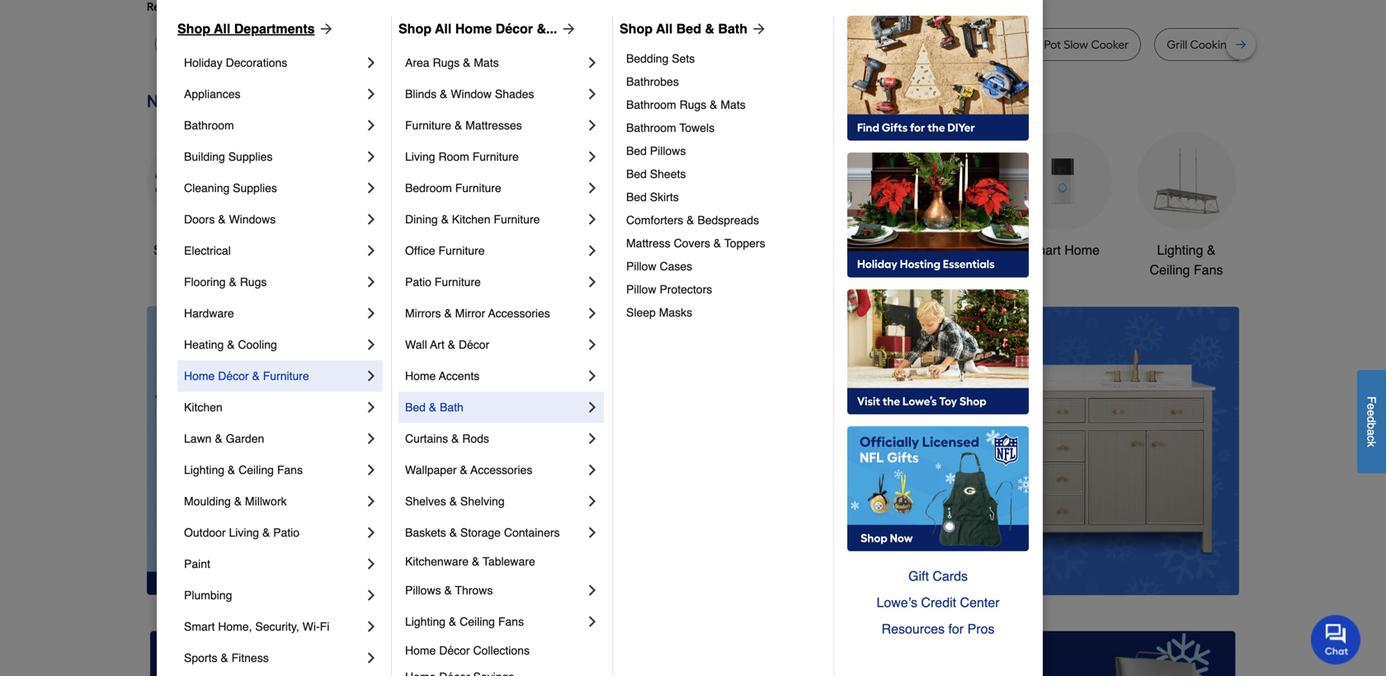Task type: locate. For each thing, give the bounding box(es) containing it.
bath up bedding sets link on the top of page
[[718, 21, 748, 36]]

holiday
[[184, 56, 223, 69]]

2 vertical spatial rugs
[[240, 276, 267, 289]]

curtains & rods link
[[405, 423, 584, 455]]

lowe's credit center
[[877, 595, 1000, 611]]

comforters & bedspreads
[[626, 214, 759, 227]]

cleaning
[[184, 182, 230, 195]]

mats up bathroom towels 'link'
[[721, 98, 746, 111]]

1 horizontal spatial outdoor
[[768, 243, 816, 258]]

lowe's
[[877, 595, 918, 611]]

shop all deals link
[[147, 132, 246, 260]]

0 horizontal spatial cooking
[[815, 38, 859, 52]]

arrow right image inside shop all bed & bath link
[[748, 21, 767, 37]]

chevron right image for lighting & ceiling fans
[[363, 462, 380, 479]]

kitchen for kitchen faucets
[[644, 243, 688, 258]]

decorations inside "christmas decorations" link
[[533, 262, 603, 278]]

bed up bed skirts at top
[[626, 168, 647, 181]]

crock for crock pot cooking pot
[[762, 38, 792, 52]]

shades
[[495, 87, 534, 101]]

sports & fitness
[[184, 652, 269, 665]]

pros
[[968, 622, 995, 637]]

lighting & ceiling fans
[[1150, 243, 1223, 278], [184, 464, 303, 477], [405, 616, 524, 629]]

ceiling for leftmost lighting & ceiling fans link
[[239, 464, 274, 477]]

tools
[[429, 243, 459, 258], [819, 243, 850, 258]]

0 horizontal spatial shop
[[177, 21, 210, 36]]

up to 40 percent off select vanities. plus get free local delivery on select vanities. image
[[440, 307, 1239, 596]]

1 vertical spatial bath
[[440, 401, 464, 414]]

chevron right image for cleaning supplies
[[363, 180, 380, 196]]

& inside lighting & ceiling fans
[[1207, 243, 1216, 258]]

all for home
[[435, 21, 452, 36]]

chat invite button image
[[1311, 615, 1362, 665]]

bathroom rugs & mats link
[[626, 93, 822, 116]]

tools inside outdoor tools & equipment
[[819, 243, 850, 258]]

shop these last-minute gifts. $99 or less. quantities are limited and won't last. image
[[147, 307, 413, 595]]

0 vertical spatial decorations
[[226, 56, 287, 69]]

furniture up "mirror"
[[435, 276, 481, 289]]

0 vertical spatial accessories
[[488, 307, 550, 320]]

bath up curtains & rods
[[440, 401, 464, 414]]

kitchen faucets link
[[642, 132, 741, 260]]

accessories up wall art & décor link
[[488, 307, 550, 320]]

1 slow from the left
[[390, 38, 415, 52]]

1 horizontal spatial bath
[[718, 21, 748, 36]]

décor inside wall art & décor link
[[459, 338, 489, 352]]

1 vertical spatial accessories
[[471, 464, 533, 477]]

0 horizontal spatial smart
[[184, 621, 215, 634]]

0 horizontal spatial tools
[[429, 243, 459, 258]]

home inside home décor & furniture link
[[184, 370, 215, 383]]

all up bedding sets
[[656, 21, 673, 36]]

1 vertical spatial ceiling
[[239, 464, 274, 477]]

1 horizontal spatial lighting
[[405, 616, 446, 629]]

scroll to item #5 element
[[914, 564, 957, 574]]

2 horizontal spatial ceiling
[[1150, 262, 1190, 278]]

0 horizontal spatial outdoor
[[184, 526, 226, 540]]

grill cooking grate & warming rack
[[1167, 38, 1358, 52]]

2 horizontal spatial lighting
[[1157, 243, 1204, 258]]

decorations down christmas
[[533, 262, 603, 278]]

1 horizontal spatial arrow right image
[[748, 21, 767, 37]]

chevron right image for baskets & storage containers
[[584, 525, 601, 541]]

home inside shop all home décor &... link
[[455, 21, 492, 36]]

furniture down "blinds"
[[405, 119, 451, 132]]

décor down mirrors & mirror accessories
[[459, 338, 489, 352]]

pot for crock pot cooking pot
[[795, 38, 812, 52]]

0 vertical spatial kitchen
[[452, 213, 491, 226]]

0 vertical spatial pillow
[[626, 260, 657, 273]]

wall art & décor link
[[405, 329, 584, 361]]

0 vertical spatial mats
[[474, 56, 499, 69]]

2 horizontal spatial shop
[[620, 21, 653, 36]]

bed for bed skirts
[[626, 191, 647, 204]]

supplies up cleaning supplies
[[228, 150, 273, 163]]

mats up blinds & window shades link
[[474, 56, 499, 69]]

chevron right image for doors & windows
[[363, 211, 380, 228]]

bedding
[[626, 52, 669, 65]]

décor inside home décor collections link
[[439, 644, 470, 658]]

garden
[[226, 432, 264, 446]]

0 horizontal spatial fans
[[277, 464, 303, 477]]

pot
[[795, 38, 812, 52], [862, 38, 879, 52], [956, 38, 973, 52], [1044, 38, 1061, 52]]

outdoor inside outdoor tools & equipment
[[768, 243, 816, 258]]

tools link
[[394, 132, 493, 260]]

chevron right image for wall art & décor
[[584, 337, 601, 353]]

decorations inside "holiday decorations" link
[[226, 56, 287, 69]]

0 horizontal spatial bath
[[440, 401, 464, 414]]

chevron right image for kitchen
[[363, 399, 380, 416]]

1 horizontal spatial shop
[[399, 21, 432, 36]]

officially licensed n f l gifts. shop now. image
[[847, 427, 1029, 552]]

fitness
[[232, 652, 269, 665]]

outdoor down moulding
[[184, 526, 226, 540]]

e
[[1365, 404, 1378, 410], [1365, 410, 1378, 417]]

kitchen up pillow cases
[[644, 243, 688, 258]]

supplies for cleaning supplies
[[233, 182, 277, 195]]

1 horizontal spatial ceiling
[[460, 616, 495, 629]]

arrow left image
[[454, 451, 470, 467]]

kitchenware & tableware link
[[405, 549, 601, 575]]

1 crock from the left
[[762, 38, 792, 52]]

0 horizontal spatial bathroom link
[[184, 110, 363, 141]]

1 pot from the left
[[795, 38, 812, 52]]

c
[[1365, 436, 1378, 442]]

tools up patio furniture
[[429, 243, 459, 258]]

1 vertical spatial outdoor
[[184, 526, 226, 540]]

accessories up shelves & shelving link
[[471, 464, 533, 477]]

0 horizontal spatial living
[[229, 526, 259, 540]]

furniture up office furniture 'link'
[[494, 213, 540, 226]]

warming
[[1281, 38, 1330, 52]]

gift cards link
[[847, 564, 1029, 590]]

1 vertical spatial rugs
[[680, 98, 707, 111]]

0 horizontal spatial mats
[[474, 56, 499, 69]]

all up holiday decorations
[[214, 21, 230, 36]]

2 horizontal spatial fans
[[1194, 262, 1223, 278]]

0 horizontal spatial ceiling
[[239, 464, 274, 477]]

chevron right image for bathroom
[[363, 117, 380, 134]]

1 horizontal spatial smart
[[1026, 243, 1061, 258]]

1 horizontal spatial lighting & ceiling fans link
[[405, 607, 584, 638]]

dining
[[405, 213, 438, 226]]

0 horizontal spatial slow
[[390, 38, 415, 52]]

windows
[[229, 213, 276, 226]]

chevron right image for furniture & mattresses
[[584, 117, 601, 134]]

1 horizontal spatial crock
[[1011, 38, 1041, 52]]

furniture & mattresses link
[[405, 110, 584, 141]]

0 horizontal spatial decorations
[[226, 56, 287, 69]]

1 horizontal spatial cooker
[[1091, 38, 1129, 52]]

0 horizontal spatial cooker
[[418, 38, 456, 52]]

1 horizontal spatial fans
[[498, 616, 524, 629]]

2 vertical spatial lighting & ceiling fans
[[405, 616, 524, 629]]

1 e from the top
[[1365, 404, 1378, 410]]

supplies up windows
[[233, 182, 277, 195]]

building supplies
[[184, 150, 273, 163]]

covers
[[674, 237, 710, 250]]

living
[[405, 150, 435, 163], [229, 526, 259, 540]]

1 vertical spatial kitchen
[[644, 243, 688, 258]]

2 horizontal spatial lighting & ceiling fans
[[1150, 243, 1223, 278]]

e up b
[[1365, 410, 1378, 417]]

chevron right image for mirrors & mirror accessories
[[584, 305, 601, 322]]

1 horizontal spatial decorations
[[533, 262, 603, 278]]

1 vertical spatial lighting & ceiling fans
[[184, 464, 303, 477]]

pillows up sheets at top
[[650, 144, 686, 158]]

for
[[949, 622, 964, 637]]

bed up bed sheets
[[626, 144, 647, 158]]

shop up bedding
[[620, 21, 653, 36]]

kitchen down the bedroom furniture
[[452, 213, 491, 226]]

1 vertical spatial fans
[[277, 464, 303, 477]]

bed for bed sheets
[[626, 168, 647, 181]]

e up d
[[1365, 404, 1378, 410]]

chevron right image for appliances
[[363, 86, 380, 102]]

baskets
[[405, 526, 446, 540]]

bed down recommended searches for you 'heading'
[[676, 21, 701, 36]]

arrow right image inside shop all home décor &... link
[[557, 21, 577, 37]]

outdoor living & patio link
[[184, 517, 363, 549]]

décor
[[496, 21, 533, 36], [459, 338, 489, 352], [218, 370, 249, 383], [439, 644, 470, 658]]

0 vertical spatial bath
[[718, 21, 748, 36]]

crock right instant pot
[[1011, 38, 1041, 52]]

crock up bathrobes link
[[762, 38, 792, 52]]

1 pillow from the top
[[626, 260, 657, 273]]

0 vertical spatial smart
[[1026, 243, 1061, 258]]

bed up curtains
[[405, 401, 426, 414]]

patio up paint 'link'
[[273, 526, 300, 540]]

chevron right image for smart home, security, wi-fi
[[363, 619, 380, 635]]

outdoor up equipment
[[768, 243, 816, 258]]

appliances link
[[184, 78, 363, 110]]

0 horizontal spatial crock
[[762, 38, 792, 52]]

cooking
[[815, 38, 859, 52], [1190, 38, 1234, 52]]

chevron right image for holiday decorations
[[363, 54, 380, 71]]

bed left skirts
[[626, 191, 647, 204]]

chevron right image for area rugs & mats
[[584, 54, 601, 71]]

doors & windows link
[[184, 204, 363, 235]]

new deals every day during 25 days of deals image
[[147, 87, 1239, 115]]

0 horizontal spatial kitchen
[[184, 401, 223, 414]]

décor down the 'heating & cooling'
[[218, 370, 249, 383]]

bed sheets
[[626, 168, 686, 181]]

shop all bed & bath link
[[620, 19, 767, 39]]

cards
[[933, 569, 968, 584]]

1 horizontal spatial cooking
[[1190, 38, 1234, 52]]

bed pillows link
[[626, 139, 822, 163]]

0 horizontal spatial rugs
[[240, 276, 267, 289]]

pillows down kitchenware
[[405, 584, 441, 597]]

chevron right image for patio furniture
[[584, 274, 601, 290]]

1 shop from the left
[[177, 21, 210, 36]]

1 vertical spatial supplies
[[233, 182, 277, 195]]

kitchen up lawn on the left bottom of the page
[[184, 401, 223, 414]]

rugs up towels
[[680, 98, 707, 111]]

rack
[[1333, 38, 1358, 52]]

2 vertical spatial fans
[[498, 616, 524, 629]]

2 e from the top
[[1365, 410, 1378, 417]]

f
[[1365, 397, 1378, 404]]

1 vertical spatial mats
[[721, 98, 746, 111]]

2 vertical spatial kitchen
[[184, 401, 223, 414]]

cooker up area rugs & mats
[[418, 38, 456, 52]]

home inside home décor collections link
[[405, 644, 436, 658]]

1 horizontal spatial bathroom link
[[890, 132, 989, 260]]

2 pillow from the top
[[626, 283, 657, 296]]

cases
[[660, 260, 692, 273]]

1 horizontal spatial living
[[405, 150, 435, 163]]

patio down office
[[405, 276, 432, 289]]

outdoor for outdoor living & patio
[[184, 526, 226, 540]]

pillow cases
[[626, 260, 692, 273]]

0 vertical spatial lighting
[[1157, 243, 1204, 258]]

0 vertical spatial fans
[[1194, 262, 1223, 278]]

0 horizontal spatial lighting & ceiling fans
[[184, 464, 303, 477]]

smart for smart home, security, wi-fi
[[184, 621, 215, 634]]

2 vertical spatial ceiling
[[460, 616, 495, 629]]

all for deals
[[188, 243, 202, 258]]

chevron right image for home décor & furniture
[[363, 368, 380, 385]]

chevron right image for home accents
[[584, 368, 601, 385]]

chevron right image for lawn & garden
[[363, 431, 380, 447]]

1 horizontal spatial mats
[[721, 98, 746, 111]]

shop
[[177, 21, 210, 36], [399, 21, 432, 36], [620, 21, 653, 36]]

chevron right image for wallpaper & accessories
[[584, 462, 601, 479]]

3 pot from the left
[[956, 38, 973, 52]]

decorations down shop all departments link
[[226, 56, 287, 69]]

0 vertical spatial rugs
[[433, 56, 460, 69]]

1 vertical spatial pillow
[[626, 283, 657, 296]]

0 horizontal spatial arrow right image
[[557, 21, 577, 37]]

living down moulding & millwork
[[229, 526, 259, 540]]

bathrobes link
[[626, 70, 822, 93]]

furniture down dining & kitchen furniture
[[439, 244, 485, 257]]

fans
[[1194, 262, 1223, 278], [277, 464, 303, 477], [498, 616, 524, 629]]

all right shop at the left top
[[188, 243, 202, 258]]

rugs
[[433, 56, 460, 69], [680, 98, 707, 111], [240, 276, 267, 289]]

bathroom rugs & mats
[[626, 98, 746, 111]]

shop up 'holiday'
[[177, 21, 210, 36]]

electrical
[[184, 244, 231, 257]]

ceiling
[[1150, 262, 1190, 278], [239, 464, 274, 477], [460, 616, 495, 629]]

kitchen for kitchen
[[184, 401, 223, 414]]

supplies inside building supplies link
[[228, 150, 273, 163]]

0 vertical spatial outdoor
[[768, 243, 816, 258]]

1 vertical spatial lighting
[[184, 464, 224, 477]]

1 vertical spatial smart
[[184, 621, 215, 634]]

all up area rugs & mats
[[435, 21, 452, 36]]

1 horizontal spatial tools
[[819, 243, 850, 258]]

3 shop from the left
[[620, 21, 653, 36]]

1 vertical spatial patio
[[273, 526, 300, 540]]

millwork
[[245, 495, 287, 508]]

mattress
[[626, 237, 671, 250]]

fans for leftmost lighting & ceiling fans link
[[277, 464, 303, 477]]

0 vertical spatial ceiling
[[1150, 262, 1190, 278]]

0 vertical spatial lighting & ceiling fans
[[1150, 243, 1223, 278]]

1 horizontal spatial patio
[[405, 276, 432, 289]]

mattress covers & toppers link
[[626, 232, 822, 255]]

1 horizontal spatial pillows
[[650, 144, 686, 158]]

décor up microwave
[[496, 21, 533, 36]]

lighting
[[1157, 243, 1204, 258], [184, 464, 224, 477], [405, 616, 446, 629]]

get up to 2 free select tools or batteries when you buy 1 with select purchases. image
[[150, 632, 495, 677]]

chevron right image for building supplies
[[363, 149, 380, 165]]

chevron right image for blinds & window shades
[[584, 86, 601, 102]]

1 vertical spatial pillows
[[405, 584, 441, 597]]

art
[[430, 338, 445, 352]]

2 horizontal spatial kitchen
[[644, 243, 688, 258]]

bedding sets
[[626, 52, 695, 65]]

pillow for pillow protectors
[[626, 283, 657, 296]]

mirrors & mirror accessories
[[405, 307, 550, 320]]

outdoor for outdoor tools & equipment
[[768, 243, 816, 258]]

grill
[[1167, 38, 1188, 52]]

office furniture link
[[405, 235, 584, 267]]

blinds & window shades
[[405, 87, 534, 101]]

cooker left grill
[[1091, 38, 1129, 52]]

bedroom furniture
[[405, 182, 501, 195]]

2 tools from the left
[[819, 243, 850, 258]]

cooker
[[418, 38, 456, 52], [1091, 38, 1129, 52]]

1 vertical spatial lighting & ceiling fans link
[[184, 455, 363, 486]]

0 vertical spatial supplies
[[228, 150, 273, 163]]

baskets & storage containers link
[[405, 517, 584, 549]]

2 cooking from the left
[[1190, 38, 1234, 52]]

0 vertical spatial lighting & ceiling fans link
[[1137, 132, 1236, 280]]

smart for smart home
[[1026, 243, 1061, 258]]

sports & fitness link
[[184, 643, 363, 674]]

2 cooker from the left
[[1091, 38, 1129, 52]]

window
[[451, 87, 492, 101]]

shop up the triple slow cooker
[[399, 21, 432, 36]]

1 vertical spatial decorations
[[533, 262, 603, 278]]

chevron right image
[[363, 54, 380, 71], [363, 86, 380, 102], [584, 180, 601, 196], [363, 211, 380, 228], [584, 243, 601, 259], [363, 274, 380, 290], [584, 305, 601, 322], [584, 337, 601, 353], [584, 368, 601, 385], [584, 399, 601, 416], [584, 431, 601, 447], [584, 462, 601, 479], [363, 493, 380, 510], [584, 525, 601, 541], [584, 583, 601, 599], [363, 588, 380, 604], [584, 614, 601, 630], [363, 619, 380, 635]]

2 crock from the left
[[1011, 38, 1041, 52]]

arrow right image
[[557, 21, 577, 37], [748, 21, 767, 37], [1209, 451, 1225, 467]]

living up the bedroom
[[405, 150, 435, 163]]

rugs up hardware link
[[240, 276, 267, 289]]

home for home décor & furniture
[[184, 370, 215, 383]]

shop for shop all bed & bath
[[620, 21, 653, 36]]

home inside home accents link
[[405, 370, 436, 383]]

1 horizontal spatial rugs
[[433, 56, 460, 69]]

all for bed
[[656, 21, 673, 36]]

chevron right image
[[584, 54, 601, 71], [584, 86, 601, 102], [363, 117, 380, 134], [584, 117, 601, 134], [363, 149, 380, 165], [584, 149, 601, 165], [363, 180, 380, 196], [584, 211, 601, 228], [363, 243, 380, 259], [584, 274, 601, 290], [363, 305, 380, 322], [363, 337, 380, 353], [363, 368, 380, 385], [363, 399, 380, 416], [363, 431, 380, 447], [363, 462, 380, 479], [584, 493, 601, 510], [363, 525, 380, 541], [363, 556, 380, 573], [363, 650, 380, 667]]

2 horizontal spatial rugs
[[680, 98, 707, 111]]

0 horizontal spatial lighting
[[184, 464, 224, 477]]

pillow up sleep
[[626, 283, 657, 296]]

grate
[[1237, 38, 1267, 52]]

fans inside lighting & ceiling fans
[[1194, 262, 1223, 278]]

supplies inside the cleaning supplies link
[[233, 182, 277, 195]]

shelves
[[405, 495, 446, 508]]

1 horizontal spatial slow
[[1064, 38, 1089, 52]]

blinds
[[405, 87, 437, 101]]

rugs right area
[[433, 56, 460, 69]]

0 vertical spatial living
[[405, 150, 435, 163]]

pillow down mattress
[[626, 260, 657, 273]]

4 pot from the left
[[1044, 38, 1061, 52]]

towels
[[680, 121, 715, 135]]

flooring
[[184, 276, 226, 289]]

shop for shop all home décor &...
[[399, 21, 432, 36]]

doors & windows
[[184, 213, 276, 226]]

all for departments
[[214, 21, 230, 36]]

2 shop from the left
[[399, 21, 432, 36]]

chevron right image for electrical
[[363, 243, 380, 259]]

ceiling for bottom lighting & ceiling fans link
[[460, 616, 495, 629]]

tools up equipment
[[819, 243, 850, 258]]

décor left collections
[[439, 644, 470, 658]]

chevron right image for shelves & shelving
[[584, 493, 601, 510]]



Task type: describe. For each thing, give the bounding box(es) containing it.
bathroom inside 'link'
[[626, 121, 676, 135]]

2 vertical spatial lighting & ceiling fans link
[[405, 607, 584, 638]]

find gifts for the diyer. image
[[847, 16, 1029, 141]]

furniture inside 'link'
[[439, 244, 485, 257]]

sleep masks
[[626, 306, 692, 319]]

home décor collections link
[[405, 638, 601, 664]]

décor inside shop all home décor &... link
[[496, 21, 533, 36]]

protectors
[[660, 283, 712, 296]]

home,
[[218, 621, 252, 634]]

1 tools from the left
[[429, 243, 459, 258]]

rugs for area
[[433, 56, 460, 69]]

accessories inside wallpaper & accessories link
[[471, 464, 533, 477]]

furniture up dining & kitchen furniture
[[455, 182, 501, 195]]

chevron right image for sports & fitness
[[363, 650, 380, 667]]

instant pot
[[917, 38, 973, 52]]

arrow right image for shop all bed & bath
[[748, 21, 767, 37]]

smart home
[[1026, 243, 1100, 258]]

pot for instant pot
[[956, 38, 973, 52]]

chevron right image for flooring & rugs
[[363, 274, 380, 290]]

faucets
[[692, 243, 739, 258]]

equipment
[[784, 262, 847, 278]]

pillows & throws link
[[405, 575, 584, 607]]

chevron right image for bedroom furniture
[[584, 180, 601, 196]]

paint
[[184, 558, 210, 571]]

furniture up bedroom furniture link
[[473, 150, 519, 163]]

throws
[[455, 584, 493, 597]]

outdoor living & patio
[[184, 526, 300, 540]]

0 horizontal spatial patio
[[273, 526, 300, 540]]

1 cooking from the left
[[815, 38, 859, 52]]

supplies for building supplies
[[228, 150, 273, 163]]

crock for crock pot slow cooker
[[1011, 38, 1041, 52]]

toppers
[[724, 237, 765, 250]]

pillow for pillow cases
[[626, 260, 657, 273]]

building supplies link
[[184, 141, 363, 172]]

lawn
[[184, 432, 212, 446]]

chevron right image for outdoor living & patio
[[363, 525, 380, 541]]

2 slow from the left
[[1064, 38, 1089, 52]]

home accents
[[405, 370, 480, 383]]

outdoor tools & equipment link
[[766, 132, 865, 280]]

center
[[960, 595, 1000, 611]]

mats for bathroom rugs & mats
[[721, 98, 746, 111]]

mattress covers & toppers
[[626, 237, 765, 250]]

chevron right image for plumbing
[[363, 588, 380, 604]]

lighting inside lighting & ceiling fans
[[1157, 243, 1204, 258]]

bed skirts link
[[626, 186, 822, 209]]

hardware
[[184, 307, 234, 320]]

&...
[[537, 21, 557, 36]]

resources for pros link
[[847, 616, 1029, 643]]

home inside smart home link
[[1065, 243, 1100, 258]]

christmas
[[538, 243, 597, 258]]

tableware
[[483, 555, 535, 569]]

chevron right image for bed & bath
[[584, 399, 601, 416]]

accessories inside mirrors & mirror accessories link
[[488, 307, 550, 320]]

bathrobes
[[626, 75, 679, 88]]

fans for bottom lighting & ceiling fans link
[[498, 616, 524, 629]]

arrow right image for shop all home décor &...
[[557, 21, 577, 37]]

sheets
[[650, 168, 686, 181]]

kitchen link
[[184, 392, 363, 423]]

paint link
[[184, 549, 363, 580]]

0 horizontal spatial lighting & ceiling fans link
[[184, 455, 363, 486]]

scroll to item #4 image
[[874, 566, 914, 572]]

area rugs & mats link
[[405, 47, 584, 78]]

chevron right image for dining & kitchen furniture
[[584, 211, 601, 228]]

heating & cooling link
[[184, 329, 363, 361]]

a
[[1365, 429, 1378, 436]]

ceiling inside lighting & ceiling fans
[[1150, 262, 1190, 278]]

1 horizontal spatial lighting & ceiling fans
[[405, 616, 524, 629]]

k
[[1365, 442, 1378, 447]]

holiday decorations
[[184, 56, 287, 69]]

pillows & throws
[[405, 584, 493, 597]]

kitchenware & tableware
[[405, 555, 535, 569]]

collections
[[473, 644, 530, 658]]

1 cooker from the left
[[418, 38, 456, 52]]

bathroom towels link
[[626, 116, 822, 139]]

sports
[[184, 652, 217, 665]]

scroll to item #2 image
[[795, 566, 835, 572]]

bedding sets link
[[626, 47, 822, 70]]

home décor & furniture link
[[184, 361, 363, 392]]

shop all bed & bath
[[620, 21, 748, 36]]

chevron right image for office furniture
[[584, 243, 601, 259]]

up to 35 percent off select small appliances. image
[[521, 632, 865, 677]]

area rugs & mats
[[405, 56, 499, 69]]

d
[[1365, 417, 1378, 423]]

plumbing
[[184, 589, 232, 602]]

wi-
[[303, 621, 320, 634]]

mats for area rugs & mats
[[474, 56, 499, 69]]

appliances
[[184, 87, 241, 101]]

electrical link
[[184, 235, 363, 267]]

holiday hosting essentials. image
[[847, 153, 1029, 278]]

2 horizontal spatial arrow right image
[[1209, 451, 1225, 467]]

credit
[[921, 595, 956, 611]]

decorations for christmas
[[533, 262, 603, 278]]

0 vertical spatial pillows
[[650, 144, 686, 158]]

f e e d b a c k
[[1365, 397, 1378, 447]]

0 vertical spatial patio
[[405, 276, 432, 289]]

storage
[[460, 526, 501, 540]]

décor inside home décor & furniture link
[[218, 370, 249, 383]]

f e e d b a c k button
[[1357, 371, 1386, 474]]

chevron right image for moulding & millwork
[[363, 493, 380, 510]]

pot for crock pot slow cooker
[[1044, 38, 1061, 52]]

shop for shop all departments
[[177, 21, 210, 36]]

chevron right image for lighting & ceiling fans
[[584, 614, 601, 630]]

chevron right image for living room furniture
[[584, 149, 601, 165]]

patio furniture
[[405, 276, 481, 289]]

decorations for holiday
[[226, 56, 287, 69]]

chevron right image for paint
[[363, 556, 380, 573]]

wall art & décor
[[405, 338, 489, 352]]

dining & kitchen furniture link
[[405, 204, 584, 235]]

home for home accents
[[405, 370, 436, 383]]

blinds & window shades link
[[405, 78, 584, 110]]

furniture up kitchen link
[[263, 370, 309, 383]]

& inside outdoor tools & equipment
[[854, 243, 863, 258]]

plumbing link
[[184, 580, 363, 611]]

christmas decorations link
[[518, 132, 617, 280]]

2 vertical spatial lighting
[[405, 616, 446, 629]]

chevron right image for heating & cooling
[[363, 337, 380, 353]]

recommended searches for you heading
[[147, 0, 1239, 15]]

containers
[[504, 526, 560, 540]]

skirts
[[650, 191, 679, 204]]

wallpaper & accessories
[[405, 464, 533, 477]]

bed for bed pillows
[[626, 144, 647, 158]]

up to 30 percent off select grills and accessories. image
[[892, 632, 1236, 677]]

shop all deals
[[153, 243, 239, 258]]

bed for bed & bath
[[405, 401, 426, 414]]

kitchen faucets
[[644, 243, 739, 258]]

1 vertical spatial living
[[229, 526, 259, 540]]

resources
[[882, 622, 945, 637]]

fi
[[320, 621, 330, 634]]

2 horizontal spatial lighting & ceiling fans link
[[1137, 132, 1236, 280]]

comforters & bedspreads link
[[626, 209, 822, 232]]

chevron right image for curtains & rods
[[584, 431, 601, 447]]

2 pot from the left
[[862, 38, 879, 52]]

chevron right image for pillows & throws
[[584, 583, 601, 599]]

wallpaper
[[405, 464, 457, 477]]

living room furniture
[[405, 150, 519, 163]]

kitchenware
[[405, 555, 469, 569]]

arrow right image
[[315, 21, 335, 37]]

shelves & shelving
[[405, 495, 505, 508]]

patio furniture link
[[405, 267, 584, 298]]

home for home décor collections
[[405, 644, 436, 658]]

rugs for bathroom
[[680, 98, 707, 111]]

mirror
[[455, 307, 485, 320]]

mirrors & mirror accessories link
[[405, 298, 584, 329]]

1 horizontal spatial kitchen
[[452, 213, 491, 226]]

dining & kitchen furniture
[[405, 213, 540, 226]]

cleaning supplies link
[[184, 172, 363, 204]]

bathroom towels
[[626, 121, 715, 135]]

curtains
[[405, 432, 448, 446]]

0 horizontal spatial pillows
[[405, 584, 441, 597]]

baskets & storage containers
[[405, 526, 560, 540]]

chevron right image for hardware
[[363, 305, 380, 322]]

visit the lowe's toy shop. image
[[847, 290, 1029, 415]]



Task type: vqa. For each thing, say whether or not it's contained in the screenshot.
'DRAIN CLEANERS & CHEMICALS' link
no



